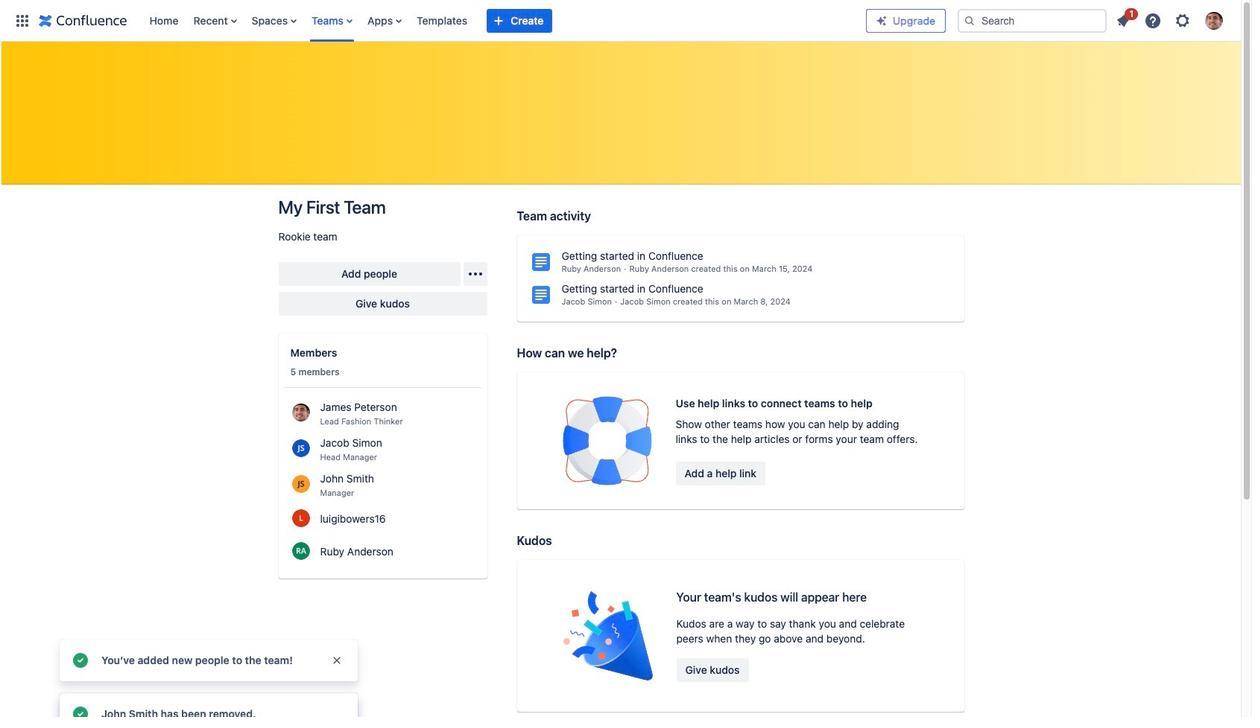 Task type: locate. For each thing, give the bounding box(es) containing it.
more information about this user image
[[292, 404, 310, 421], [292, 439, 310, 457], [292, 509, 310, 527]]

confluence image
[[39, 12, 127, 29], [39, 12, 127, 29]]

more information about this user image
[[292, 475, 310, 493], [292, 542, 310, 560]]

0 horizontal spatial list
[[142, 0, 866, 41]]

1 more information about this user image from the top
[[292, 404, 310, 421]]

banner
[[0, 0, 1241, 42]]

2 more information about this user image from the top
[[292, 542, 310, 560]]

2 vertical spatial more information about this user image
[[292, 509, 310, 527]]

list for premium "image"
[[1110, 6, 1232, 34]]

1 horizontal spatial list
[[1110, 6, 1232, 34]]

1 vertical spatial more information about this user image
[[292, 542, 310, 560]]

3 more information about this user image from the top
[[292, 509, 310, 527]]

list item
[[1110, 6, 1138, 32]]

0 vertical spatial more information about this user image
[[292, 475, 310, 493]]

list
[[142, 0, 866, 41], [1110, 6, 1232, 34]]

list item inside list
[[1110, 6, 1138, 32]]

dismiss image
[[331, 655, 343, 667]]

notification icon image
[[1114, 12, 1132, 29]]

2 more information about this user image from the top
[[292, 439, 310, 457]]

success image
[[72, 652, 89, 670], [72, 706, 89, 718], [72, 706, 89, 718]]

list for appswitcher icon
[[142, 0, 866, 41]]

None search field
[[958, 9, 1107, 32]]

your profile and preferences image
[[1205, 12, 1223, 29]]

Search field
[[958, 9, 1107, 32]]

premium image
[[876, 15, 888, 26]]

0 vertical spatial more information about this user image
[[292, 404, 310, 421]]

1 vertical spatial more information about this user image
[[292, 439, 310, 457]]



Task type: vqa. For each thing, say whether or not it's contained in the screenshot.
Appswitcher Icon
yes



Task type: describe. For each thing, give the bounding box(es) containing it.
settings icon image
[[1174, 12, 1192, 29]]

search image
[[964, 15, 976, 26]]

help icon image
[[1144, 12, 1162, 29]]

appswitcher icon image
[[13, 12, 31, 29]]

global element
[[9, 0, 866, 41]]

1 more information about this user image from the top
[[292, 475, 310, 493]]

actions image
[[466, 265, 484, 283]]



